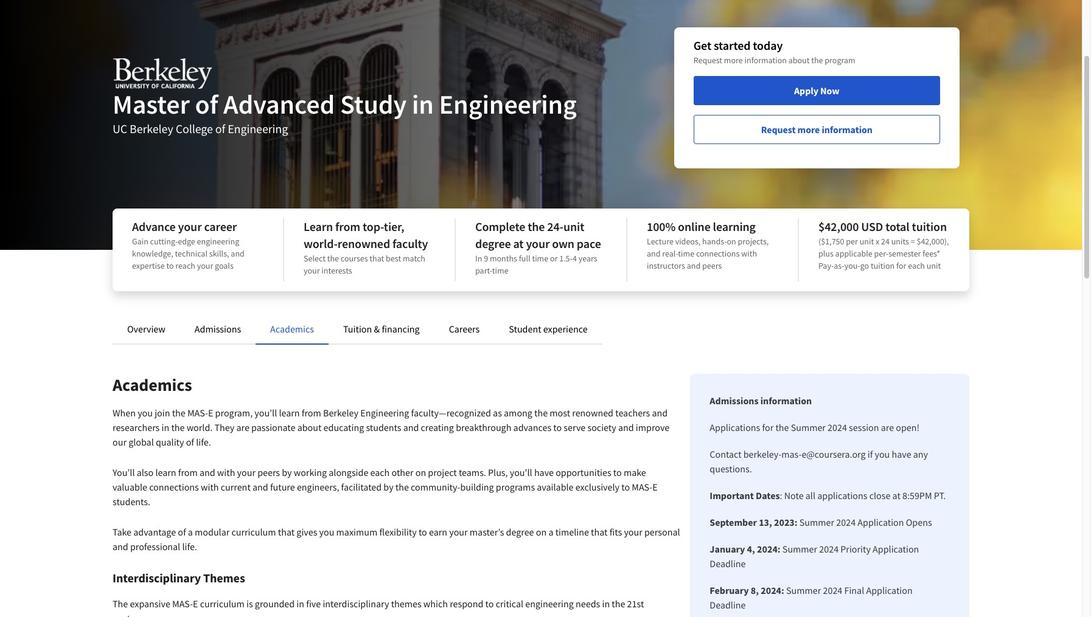 Task type: describe. For each thing, give the bounding box(es) containing it.
to inside take advantage of a modular curriculum that gives you maximum flexibility to earn your master's degree on a timeline that fits your personal and professional life.
[[419, 527, 427, 539]]

expertise
[[132, 261, 165, 271]]

request inside button
[[761, 124, 796, 136]]

from inside you'll also learn from and with your peers by working alongside each other on project teams. plus, you'll have opportunities to make valuable connections with current and future engineers, facilitated by the community-building programs available exclusively to mas-e students.
[[178, 467, 198, 479]]

2 vertical spatial information
[[761, 395, 812, 407]]

request inside get started today request more information about the program
[[694, 55, 723, 66]]

and left future
[[253, 481, 268, 494]]

for inside $42,000 usd total tuition ($1,750 per unit  x  24 units = $42,000), plus applicable per-semester fees* pay-as-you-go tuition for each unit
[[897, 261, 907, 271]]

five
[[306, 598, 321, 611]]

join
[[155, 407, 170, 419]]

summer inside summer 2024 priority application deadline
[[783, 544, 818, 556]]

($1,750
[[819, 236, 845, 247]]

2023:
[[774, 517, 798, 529]]

each inside $42,000 usd total tuition ($1,750 per unit  x  24 units = $42,000), plus applicable per-semester fees* pay-as-you-go tuition for each unit
[[908, 261, 925, 271]]

application for priority
[[873, 544, 919, 556]]

you inside "when you join the mas-e program, you'll learn from berkeley engineering faculty—recognized as among the most renowned teachers and researchers in the world. they are passionate about educating students and creating breakthrough advances to serve society and improve our global quality of life."
[[138, 407, 153, 419]]

apply
[[794, 85, 819, 97]]

to left make
[[613, 467, 622, 479]]

learn inside "when you join the mas-e program, you'll learn from berkeley engineering faculty—recognized as among the most renowned teachers and researchers in the world. they are passionate about educating students and creating breakthrough advances to serve society and improve our global quality of life."
[[279, 407, 300, 419]]

summer down all
[[800, 517, 835, 529]]

1 horizontal spatial academics
[[270, 323, 314, 335]]

facilitated
[[341, 481, 382, 494]]

on inside you'll also learn from and with your peers by working alongside each other on project teams. plus, you'll have opportunities to make valuable connections with current and future engineers, facilitated by the community-building programs available exclusively to mas-e students.
[[416, 467, 426, 479]]

curriculum inside the expansive mas-e curriculum is grounded in five interdisciplinary themes which respond to critical engineering needs in the 21st century:
[[200, 598, 245, 611]]

match
[[403, 253, 425, 264]]

deadline for summer 2024 priority application deadline
[[710, 558, 746, 570]]

connections inside 100% online learning lecture videos, hands-on projects, and real-time connections with instructors and peers
[[696, 248, 740, 259]]

close
[[870, 490, 891, 502]]

your right fits
[[624, 527, 643, 539]]

student
[[509, 323, 541, 335]]

and down world. on the bottom left
[[200, 467, 215, 479]]

interests
[[322, 265, 352, 276]]

the inside get started today request more information about the program
[[812, 55, 823, 66]]

your right earn
[[449, 527, 468, 539]]

berkeley inside master of advanced study in engineering uc berkeley college of engineering
[[130, 121, 173, 136]]

and down videos, at the right
[[687, 261, 701, 271]]

world.
[[187, 422, 213, 434]]

admissions for admissions
[[195, 323, 241, 335]]

the inside complete the 24-unit degree at your own pace in 9 months full time or 1.5-4 years part-time
[[528, 219, 545, 234]]

e inside the expansive mas-e curriculum is grounded in five interdisciplinary themes which respond to critical engineering needs in the 21st century:
[[193, 598, 198, 611]]

overview link
[[127, 323, 165, 335]]

the up mas- at the bottom of page
[[776, 422, 789, 434]]

about inside "when you join the mas-e program, you'll learn from berkeley engineering faculty—recognized as among the most renowned teachers and researchers in the world. they are passionate about educating students and creating breakthrough advances to serve society and improve our global quality of life."
[[297, 422, 322, 434]]

earn
[[429, 527, 447, 539]]

building
[[460, 481, 494, 494]]

to inside the expansive mas-e curriculum is grounded in five interdisciplinary themes which respond to critical engineering needs in the 21st century:
[[485, 598, 494, 611]]

unit inside complete the 24-unit degree at your own pace in 9 months full time or 1.5-4 years part-time
[[564, 219, 585, 234]]

knowledge,
[[132, 248, 173, 259]]

uc
[[113, 121, 127, 136]]

with inside 100% online learning lecture videos, hands-on projects, and real-time connections with instructors and peers
[[741, 248, 757, 259]]

september
[[710, 517, 757, 529]]

part-
[[475, 265, 492, 276]]

interdisciplinary
[[323, 598, 389, 611]]

24
[[881, 236, 890, 247]]

of inside "when you join the mas-e program, you'll learn from berkeley engineering faculty—recognized as among the most renowned teachers and researchers in the world. they are passionate about educating students and creating breakthrough advances to serve society and improve our global quality of life."
[[186, 436, 194, 449]]

at inside complete the 24-unit degree at your own pace in 9 months full time or 1.5-4 years part-time
[[513, 236, 524, 251]]

any
[[914, 449, 928, 461]]

interdisciplinary
[[113, 571, 201, 586]]

peers inside 100% online learning lecture videos, hands-on projects, and real-time connections with instructors and peers
[[702, 261, 722, 271]]

and inside take advantage of a modular curriculum that gives you maximum flexibility to earn your master's degree on a timeline that fits your personal and professional life.
[[113, 541, 128, 553]]

maximum
[[336, 527, 378, 539]]

your inside you'll also learn from and with your peers by working alongside each other on project teams. plus, you'll have opportunities to make valuable connections with current and future engineers, facilitated by the community-building programs available exclusively to mas-e students.
[[237, 467, 256, 479]]

deadline for summer 2024 final application deadline
[[710, 600, 746, 612]]

student experience
[[509, 323, 588, 335]]

about inside get started today request more information about the program
[[789, 55, 810, 66]]

best
[[386, 253, 401, 264]]

renowned inside learn from top-tier, world-renowned faculty select the courses that best match your interests
[[338, 236, 390, 251]]

2 vertical spatial unit
[[927, 261, 941, 271]]

important
[[710, 490, 754, 502]]

exclusively
[[576, 481, 620, 494]]

1 horizontal spatial by
[[384, 481, 394, 494]]

connections inside you'll also learn from and with your peers by working alongside each other on project teams. plus, you'll have opportunities to make valuable connections with current and future engineers, facilitated by the community-building programs available exclusively to mas-e students.
[[149, 481, 199, 494]]

final
[[845, 585, 865, 597]]

more inside button
[[798, 124, 820, 136]]

information inside button
[[822, 124, 873, 136]]

opportunities
[[556, 467, 612, 479]]

and left creating
[[403, 422, 419, 434]]

2024 down applications
[[837, 517, 856, 529]]

peers inside you'll also learn from and with your peers by working alongside each other on project teams. plus, you'll have opportunities to make valuable connections with current and future engineers, facilitated by the community-building programs available exclusively to mas-e students.
[[258, 467, 280, 479]]

themes
[[391, 598, 422, 611]]

improve
[[636, 422, 670, 434]]

hands-
[[702, 236, 727, 247]]

advances
[[513, 422, 552, 434]]

4
[[573, 253, 577, 264]]

100%
[[647, 219, 676, 234]]

alongside
[[329, 467, 368, 479]]

you'll
[[113, 467, 135, 479]]

go
[[861, 261, 869, 271]]

per
[[846, 236, 858, 247]]

session
[[849, 422, 879, 434]]

1 vertical spatial unit
[[860, 236, 874, 247]]

request more information button
[[694, 115, 940, 144]]

educating
[[324, 422, 364, 434]]

program
[[825, 55, 856, 66]]

future
[[270, 481, 295, 494]]

and down lecture
[[647, 248, 661, 259]]

mas-
[[782, 449, 802, 461]]

application for final
[[866, 585, 913, 597]]

13,
[[759, 517, 772, 529]]

mas- inside the expansive mas-e curriculum is grounded in five interdisciplinary themes which respond to critical engineering needs in the 21st century:
[[172, 598, 193, 611]]

learning
[[713, 219, 756, 234]]

valuable
[[113, 481, 147, 494]]

4,
[[747, 544, 755, 556]]

8,
[[751, 585, 759, 597]]

apply now button
[[694, 76, 940, 105]]

your up edge
[[178, 219, 202, 234]]

the expansive mas-e curriculum is grounded in five interdisciplinary themes which respond to critical engineering needs in the 21st century:
[[113, 598, 644, 618]]

our
[[113, 436, 127, 449]]

videos,
[[675, 236, 701, 247]]

timeline
[[556, 527, 589, 539]]

now
[[821, 85, 840, 97]]

mas- inside "when you join the mas-e program, you'll learn from berkeley engineering faculty—recognized as among the most renowned teachers and researchers in the world. they are passionate about educating students and creating breakthrough advances to serve society and improve our global quality of life."
[[187, 407, 208, 419]]

your down technical
[[197, 261, 213, 271]]

100% online learning lecture videos, hands-on projects, and real-time connections with instructors and peers
[[647, 219, 769, 271]]

renowned inside "when you join the mas-e program, you'll learn from berkeley engineering faculty—recognized as among the most renowned teachers and researchers in the world. they are passionate about educating students and creating breakthrough advances to serve society and improve our global quality of life."
[[572, 407, 614, 419]]

overview
[[127, 323, 165, 335]]

grounded
[[255, 598, 295, 611]]

2 horizontal spatial engineering
[[439, 88, 577, 121]]

$42,000),
[[917, 236, 949, 247]]

available
[[537, 481, 574, 494]]

2024 inside summer 2024 final application deadline
[[823, 585, 843, 597]]

of right college
[[215, 121, 225, 136]]

1 horizontal spatial tuition
[[912, 219, 947, 234]]

master
[[113, 88, 190, 121]]

0 horizontal spatial academics
[[113, 374, 192, 396]]

$42,000 usd total tuition ($1,750 per unit  x  24 units = $42,000), plus applicable per-semester fees* pay-as-you-go tuition for each unit
[[819, 219, 949, 271]]

2 vertical spatial with
[[201, 481, 219, 494]]

from inside learn from top-tier, world-renowned faculty select the courses that best match your interests
[[335, 219, 360, 234]]

engineers,
[[297, 481, 339, 494]]

global
[[129, 436, 154, 449]]

among
[[504, 407, 533, 419]]

own
[[552, 236, 575, 251]]

information inside get started today request more information about the program
[[745, 55, 787, 66]]

total
[[886, 219, 910, 234]]

pt.
[[934, 490, 946, 502]]

0 vertical spatial application
[[858, 517, 904, 529]]

study
[[340, 88, 407, 121]]

apply now
[[794, 85, 840, 97]]

tuition & financing
[[343, 323, 420, 335]]

1 horizontal spatial at
[[893, 490, 901, 502]]

engineering inside "when you join the mas-e program, you'll learn from berkeley engineering faculty—recognized as among the most renowned teachers and researchers in the world. they are passionate about educating students and creating breakthrough advances to serve society and improve our global quality of life."
[[360, 407, 409, 419]]

8:59pm
[[903, 490, 932, 502]]

summer inside summer 2024 final application deadline
[[786, 585, 821, 597]]



Task type: locate. For each thing, give the bounding box(es) containing it.
information
[[745, 55, 787, 66], [822, 124, 873, 136], [761, 395, 812, 407]]

make
[[624, 467, 646, 479]]

time left or
[[532, 253, 549, 264]]

years
[[579, 253, 598, 264]]

engineering inside the expansive mas-e curriculum is grounded in five interdisciplinary themes which respond to critical engineering needs in the 21st century:
[[525, 598, 574, 611]]

time inside 100% online learning lecture videos, hands-on projects, and real-time connections with instructors and peers
[[678, 248, 695, 259]]

teachers
[[616, 407, 650, 419]]

by
[[282, 467, 292, 479], [384, 481, 394, 494]]

january 4, 2024:
[[710, 544, 781, 556]]

berkeley up educating
[[323, 407, 359, 419]]

degree inside complete the 24-unit degree at your own pace in 9 months full time or 1.5-4 years part-time
[[475, 236, 511, 251]]

1 a from the left
[[188, 527, 193, 539]]

1 horizontal spatial each
[[908, 261, 925, 271]]

to inside "when you join the mas-e program, you'll learn from berkeley engineering faculty—recognized as among the most renowned teachers and researchers in the world. they are passionate about educating students and creating breakthrough advances to serve society and improve our global quality of life."
[[553, 422, 562, 434]]

1 vertical spatial on
[[416, 467, 426, 479]]

1 vertical spatial curriculum
[[200, 598, 245, 611]]

in inside "when you join the mas-e program, you'll learn from berkeley engineering faculty—recognized as among the most renowned teachers and researchers in the world. they are passionate about educating students and creating breakthrough advances to serve society and improve our global quality of life."
[[162, 422, 169, 434]]

faculty—recognized
[[411, 407, 491, 419]]

1 horizontal spatial request
[[761, 124, 796, 136]]

life. inside take advantage of a modular curriculum that gives you maximum flexibility to earn your master's degree on a timeline that fits your personal and professional life.
[[182, 541, 197, 553]]

0 vertical spatial each
[[908, 261, 925, 271]]

0 vertical spatial tuition
[[912, 219, 947, 234]]

unit up own
[[564, 219, 585, 234]]

1.5-
[[559, 253, 573, 264]]

1 vertical spatial at
[[893, 490, 901, 502]]

2 horizontal spatial time
[[678, 248, 695, 259]]

personal
[[645, 527, 680, 539]]

learn up passionate
[[279, 407, 300, 419]]

1 vertical spatial engineering
[[525, 598, 574, 611]]

0 vertical spatial mas-
[[187, 407, 208, 419]]

2 deadline from the top
[[710, 600, 746, 612]]

your inside learn from top-tier, world-renowned faculty select the courses that best match your interests
[[304, 265, 320, 276]]

learn from top-tier, world-renowned faculty select the courses that best match your interests
[[304, 219, 428, 276]]

0 horizontal spatial each
[[370, 467, 390, 479]]

on down 'learning'
[[727, 236, 736, 247]]

renowned up the courses
[[338, 236, 390, 251]]

to inside advance your career gain cutting-edge engineering knowledge, technical skills, and expertise to reach your goals
[[166, 261, 174, 271]]

respond
[[450, 598, 484, 611]]

request down apply
[[761, 124, 796, 136]]

2 horizontal spatial on
[[727, 236, 736, 247]]

complete
[[475, 219, 525, 234]]

1 vertical spatial academics
[[113, 374, 192, 396]]

usd
[[861, 219, 883, 234]]

or
[[550, 253, 558, 264]]

more down started
[[724, 55, 743, 66]]

in right study
[[412, 88, 434, 121]]

degree up 9
[[475, 236, 511, 251]]

with up the current
[[217, 467, 235, 479]]

the down other
[[396, 481, 409, 494]]

curriculum inside take advantage of a modular curriculum that gives you maximum flexibility to earn your master's degree on a timeline that fits your personal and professional life.
[[232, 527, 276, 539]]

application inside summer 2024 final application deadline
[[866, 585, 913, 597]]

learn inside you'll also learn from and with your peers by working alongside each other on project teams. plus, you'll have opportunities to make valuable connections with current and future engineers, facilitated by the community-building programs available exclusively to mas-e students.
[[155, 467, 176, 479]]

engineering left needs
[[525, 598, 574, 611]]

the
[[113, 598, 128, 611]]

0 horizontal spatial engineering
[[197, 236, 239, 247]]

the right join
[[172, 407, 185, 419]]

students.
[[113, 496, 150, 508]]

career
[[204, 219, 237, 234]]

0 vertical spatial learn
[[279, 407, 300, 419]]

1 vertical spatial peers
[[258, 467, 280, 479]]

0 horizontal spatial a
[[188, 527, 193, 539]]

1 vertical spatial each
[[370, 467, 390, 479]]

1 horizontal spatial engineering
[[525, 598, 574, 611]]

e@coursera.org
[[802, 449, 866, 461]]

to down make
[[622, 481, 630, 494]]

each inside you'll also learn from and with your peers by working alongside each other on project teams. plus, you'll have opportunities to make valuable connections with current and future engineers, facilitated by the community-building programs available exclusively to mas-e students.
[[370, 467, 390, 479]]

advance your career gain cutting-edge engineering knowledge, technical skills, and expertise to reach your goals
[[132, 219, 245, 271]]

1 vertical spatial connections
[[149, 481, 199, 494]]

mas- inside you'll also learn from and with your peers by working alongside each other on project teams. plus, you'll have opportunities to make valuable connections with current and future engineers, facilitated by the community-building programs available exclusively to mas-e students.
[[632, 481, 653, 494]]

and up goals at the top
[[231, 248, 245, 259]]

quality
[[156, 436, 184, 449]]

courses
[[341, 253, 368, 264]]

of inside take advantage of a modular curriculum that gives you maximum flexibility to earn your master's degree on a timeline that fits your personal and professional life.
[[178, 527, 186, 539]]

life. inside "when you join the mas-e program, you'll learn from berkeley engineering faculty—recognized as among the most renowned teachers and researchers in the world. they are passionate about educating students and creating breakthrough advances to serve society and improve our global quality of life."
[[196, 436, 211, 449]]

breakthrough
[[456, 422, 512, 434]]

0 horizontal spatial berkeley
[[130, 121, 173, 136]]

0 horizontal spatial request
[[694, 55, 723, 66]]

summer up mas- at the bottom of page
[[791, 422, 826, 434]]

0 vertical spatial renowned
[[338, 236, 390, 251]]

more down apply
[[798, 124, 820, 136]]

your down "select"
[[304, 265, 320, 276]]

2 vertical spatial e
[[193, 598, 198, 611]]

note
[[784, 490, 804, 502]]

tuition up $42,000),
[[912, 219, 947, 234]]

peers down hands-
[[702, 261, 722, 271]]

in
[[475, 253, 482, 264]]

2024 inside summer 2024 priority application deadline
[[819, 544, 839, 556]]

your up full
[[526, 236, 550, 251]]

0 horizontal spatial tuition
[[871, 261, 895, 271]]

of right master
[[195, 88, 218, 121]]

0 horizontal spatial renowned
[[338, 236, 390, 251]]

and up improve
[[652, 407, 668, 419]]

0 horizontal spatial by
[[282, 467, 292, 479]]

berkeley inside "when you join the mas-e program, you'll learn from berkeley engineering faculty—recognized as among the most renowned teachers and researchers in the world. they are passionate about educating students and creating breakthrough advances to serve society and improve our global quality of life."
[[323, 407, 359, 419]]

from left top-
[[335, 219, 360, 234]]

programs
[[496, 481, 535, 494]]

the inside learn from top-tier, world-renowned faculty select the courses that best match your interests
[[327, 253, 339, 264]]

of down world. on the bottom left
[[186, 436, 194, 449]]

engineering
[[439, 88, 577, 121], [228, 121, 288, 136], [360, 407, 409, 419]]

on right other
[[416, 467, 426, 479]]

started
[[714, 38, 751, 53]]

you inside contact berkeley-mas-e@coursera.org if you have any questions.
[[875, 449, 890, 461]]

1 vertical spatial for
[[762, 422, 774, 434]]

that
[[370, 253, 384, 264], [278, 527, 295, 539], [591, 527, 608, 539]]

critical
[[496, 598, 524, 611]]

0 vertical spatial 2024:
[[757, 544, 781, 556]]

application right final
[[866, 585, 913, 597]]

complete the 24-unit degree at your own pace in 9 months full time or 1.5-4 years part-time
[[475, 219, 601, 276]]

2 vertical spatial mas-
[[172, 598, 193, 611]]

2024: right 4,
[[757, 544, 781, 556]]

2 vertical spatial application
[[866, 585, 913, 597]]

1 horizontal spatial time
[[532, 253, 549, 264]]

admissions link
[[195, 323, 241, 335]]

e inside you'll also learn from and with your peers by working alongside each other on project teams. plus, you'll have opportunities to make valuable connections with current and future engineers, facilitated by the community-building programs available exclusively to mas-e students.
[[653, 481, 658, 494]]

deadline inside summer 2024 priority application deadline
[[710, 558, 746, 570]]

goals
[[215, 261, 234, 271]]

0 vertical spatial curriculum
[[232, 527, 276, 539]]

1 horizontal spatial renowned
[[572, 407, 614, 419]]

life. down world. on the bottom left
[[196, 436, 211, 449]]

0 vertical spatial request
[[694, 55, 723, 66]]

1 horizontal spatial on
[[536, 527, 547, 539]]

1 deadline from the top
[[710, 558, 746, 570]]

deadline down january
[[710, 558, 746, 570]]

and down teachers
[[618, 422, 634, 434]]

plus,
[[488, 467, 508, 479]]

are inside "when you join the mas-e program, you'll learn from berkeley engineering faculty—recognized as among the most renowned teachers and researchers in the world. they are passionate about educating students and creating breakthrough advances to serve society and improve our global quality of life."
[[236, 422, 249, 434]]

fits
[[610, 527, 622, 539]]

passionate
[[251, 422, 296, 434]]

0 horizontal spatial about
[[297, 422, 322, 434]]

1 vertical spatial information
[[822, 124, 873, 136]]

0 horizontal spatial time
[[492, 265, 509, 276]]

0 horizontal spatial admissions
[[195, 323, 241, 335]]

1 horizontal spatial for
[[897, 261, 907, 271]]

curriculum
[[232, 527, 276, 539], [200, 598, 245, 611]]

application inside summer 2024 priority application deadline
[[873, 544, 919, 556]]

0 vertical spatial you
[[138, 407, 153, 419]]

experience
[[543, 323, 588, 335]]

1 horizontal spatial berkeley
[[323, 407, 359, 419]]

0 vertical spatial have
[[892, 449, 912, 461]]

as
[[493, 407, 502, 419]]

2024: right 8,
[[761, 585, 785, 597]]

1 horizontal spatial connections
[[696, 248, 740, 259]]

reach
[[176, 261, 195, 271]]

engineering inside advance your career gain cutting-edge engineering knowledge, technical skills, and expertise to reach your goals
[[197, 236, 239, 247]]

1 horizontal spatial engineering
[[360, 407, 409, 419]]

today
[[753, 38, 783, 53]]

real-
[[662, 248, 678, 259]]

deadline down february
[[710, 600, 746, 612]]

summer down 2023:
[[783, 544, 818, 556]]

1 horizontal spatial from
[[302, 407, 321, 419]]

to left earn
[[419, 527, 427, 539]]

at up full
[[513, 236, 524, 251]]

other
[[392, 467, 414, 479]]

1 horizontal spatial learn
[[279, 407, 300, 419]]

summer down summer 2024 priority application deadline
[[786, 585, 821, 597]]

modular
[[195, 527, 230, 539]]

from inside "when you join the mas-e program, you'll learn from berkeley engineering faculty—recognized as among the most renowned teachers and researchers in the world. they are passionate about educating students and creating breakthrough advances to serve society and improve our global quality of life."
[[302, 407, 321, 419]]

which
[[424, 598, 448, 611]]

mas- down make
[[632, 481, 653, 494]]

0 vertical spatial berkeley
[[130, 121, 173, 136]]

more inside get started today request more information about the program
[[724, 55, 743, 66]]

in left five
[[297, 598, 304, 611]]

that inside learn from top-tier, world-renowned faculty select the courses that best match your interests
[[370, 253, 384, 264]]

0 horizontal spatial learn
[[155, 467, 176, 479]]

information down "today"
[[745, 55, 787, 66]]

x
[[876, 236, 880, 247]]

e up world. on the bottom left
[[208, 407, 213, 419]]

in inside master of advanced study in engineering uc berkeley college of engineering
[[412, 88, 434, 121]]

0 horizontal spatial engineering
[[228, 121, 288, 136]]

21st
[[627, 598, 644, 611]]

on left timeline in the right bottom of the page
[[536, 527, 547, 539]]

application down opens
[[873, 544, 919, 556]]

0 horizontal spatial connections
[[149, 481, 199, 494]]

engineering
[[197, 236, 239, 247], [525, 598, 574, 611]]

0 vertical spatial academics
[[270, 323, 314, 335]]

0 vertical spatial information
[[745, 55, 787, 66]]

you'll
[[510, 467, 532, 479]]

curriculum down "themes"
[[200, 598, 245, 611]]

researchers
[[113, 422, 160, 434]]

2 vertical spatial from
[[178, 467, 198, 479]]

2024: for february 8, 2024:
[[761, 585, 785, 597]]

0 vertical spatial by
[[282, 467, 292, 479]]

careers link
[[449, 323, 480, 335]]

1 vertical spatial about
[[297, 422, 322, 434]]

february 8, 2024:
[[710, 585, 785, 597]]

dates
[[756, 490, 780, 502]]

admissions for admissions information
[[710, 395, 759, 407]]

request down get
[[694, 55, 723, 66]]

1 vertical spatial admissions
[[710, 395, 759, 407]]

the inside the expansive mas-e curriculum is grounded in five interdisciplinary themes which respond to critical engineering needs in the 21st century:
[[612, 598, 625, 611]]

questions.
[[710, 463, 752, 475]]

deadline inside summer 2024 final application deadline
[[710, 600, 746, 612]]

0 vertical spatial peers
[[702, 261, 722, 271]]

that left best
[[370, 253, 384, 264]]

society
[[588, 422, 616, 434]]

1 horizontal spatial that
[[370, 253, 384, 264]]

2024 left priority
[[819, 544, 839, 556]]

you inside take advantage of a modular curriculum that gives you maximum flexibility to earn your master's degree on a timeline that fits your personal and professional life.
[[319, 527, 334, 539]]

in
[[412, 88, 434, 121], [162, 422, 169, 434], [297, 598, 304, 611], [602, 598, 610, 611]]

each down 'semester'
[[908, 261, 925, 271]]

1 horizontal spatial e
[[208, 407, 213, 419]]

advantage
[[133, 527, 176, 539]]

9
[[484, 253, 488, 264]]

0 horizontal spatial that
[[278, 527, 295, 539]]

that left fits
[[591, 527, 608, 539]]

degree right master's on the bottom of page
[[506, 527, 534, 539]]

learn
[[304, 219, 333, 234]]

mas- up world. on the bottom left
[[187, 407, 208, 419]]

applicable
[[836, 248, 873, 259]]

each
[[908, 261, 925, 271], [370, 467, 390, 479]]

with down projects,
[[741, 248, 757, 259]]

2 are from the left
[[881, 422, 894, 434]]

are left open!
[[881, 422, 894, 434]]

january
[[710, 544, 745, 556]]

time down the months at the top of the page
[[492, 265, 509, 276]]

degree inside take advantage of a modular curriculum that gives you maximum flexibility to earn your master's degree on a timeline that fits your personal and professional life.
[[506, 527, 534, 539]]

on inside take advantage of a modular curriculum that gives you maximum flexibility to earn your master's degree on a timeline that fits your personal and professional life.
[[536, 527, 547, 539]]

2024: for january 4, 2024:
[[757, 544, 781, 556]]

curriculum right modular
[[232, 527, 276, 539]]

e inside "when you join the mas-e program, you'll learn from berkeley engineering faculty—recognized as among the most renowned teachers and researchers in the world. they are passionate about educating students and creating breakthrough advances to serve society and improve our global quality of life."
[[208, 407, 213, 419]]

e
[[208, 407, 213, 419], [653, 481, 658, 494], [193, 598, 198, 611]]

in right needs
[[602, 598, 610, 611]]

information down now
[[822, 124, 873, 136]]

get
[[694, 38, 712, 53]]

0 horizontal spatial peers
[[258, 467, 280, 479]]

have inside contact berkeley-mas-e@coursera.org if you have any questions.
[[892, 449, 912, 461]]

0 horizontal spatial e
[[193, 598, 198, 611]]

unit left x
[[860, 236, 874, 247]]

advance
[[132, 219, 176, 234]]

the up quality
[[171, 422, 185, 434]]

1 horizontal spatial admissions
[[710, 395, 759, 407]]

and inside advance your career gain cutting-edge engineering knowledge, technical skills, and expertise to reach your goals
[[231, 248, 245, 259]]

0 horizontal spatial from
[[178, 467, 198, 479]]

time down videos, at the right
[[678, 248, 695, 259]]

the left 21st
[[612, 598, 625, 611]]

2024
[[828, 422, 847, 434], [837, 517, 856, 529], [819, 544, 839, 556], [823, 585, 843, 597]]

2 a from the left
[[549, 527, 554, 539]]

1 vertical spatial have
[[534, 467, 554, 479]]

your inside complete the 24-unit degree at your own pace in 9 months full time or 1.5-4 years part-time
[[526, 236, 550, 251]]

unit down fees*
[[927, 261, 941, 271]]

1 vertical spatial from
[[302, 407, 321, 419]]

1 vertical spatial more
[[798, 124, 820, 136]]

to down most
[[553, 422, 562, 434]]

teams.
[[459, 467, 486, 479]]

0 horizontal spatial have
[[534, 467, 554, 479]]

renowned up society
[[572, 407, 614, 419]]

the
[[812, 55, 823, 66], [528, 219, 545, 234], [327, 253, 339, 264], [172, 407, 185, 419], [534, 407, 548, 419], [171, 422, 185, 434], [776, 422, 789, 434], [396, 481, 409, 494], [612, 598, 625, 611]]

0 vertical spatial more
[[724, 55, 743, 66]]

connections down hands-
[[696, 248, 740, 259]]

have inside you'll also learn from and with your peers by working alongside each other on project teams. plus, you'll have opportunities to make valuable connections with current and future engineers, facilitated by the community-building programs available exclusively to mas-e students.
[[534, 467, 554, 479]]

when you join the mas-e program, you'll learn from berkeley engineering faculty—recognized as among the most renowned teachers and researchers in the world. they are passionate about educating students and creating breakthrough advances to serve society and improve our global quality of life.
[[113, 407, 670, 449]]

per-
[[874, 248, 889, 259]]

connections down also
[[149, 481, 199, 494]]

from
[[335, 219, 360, 234], [302, 407, 321, 419], [178, 467, 198, 479]]

mas-
[[187, 407, 208, 419], [632, 481, 653, 494], [172, 598, 193, 611]]

0 vertical spatial life.
[[196, 436, 211, 449]]

tuition down per-
[[871, 261, 895, 271]]

are down program,
[[236, 422, 249, 434]]

the left program at the top right
[[812, 55, 823, 66]]

to left reach
[[166, 261, 174, 271]]

1 horizontal spatial peers
[[702, 261, 722, 271]]

2 vertical spatial on
[[536, 527, 547, 539]]

the inside you'll also learn from and with your peers by working alongside each other on project teams. plus, you'll have opportunities to make valuable connections with current and future engineers, facilitated by the community-building programs available exclusively to mas-e students.
[[396, 481, 409, 494]]

on inside 100% online learning lecture videos, hands-on projects, and real-time connections with instructors and peers
[[727, 236, 736, 247]]

1 vertical spatial degree
[[506, 527, 534, 539]]

information up applications for the summer 2024 session are open!
[[761, 395, 812, 407]]

community-
[[411, 481, 460, 494]]

about up apply
[[789, 55, 810, 66]]

1 horizontal spatial are
[[881, 422, 894, 434]]

1 vertical spatial mas-
[[632, 481, 653, 494]]

1 vertical spatial e
[[653, 481, 658, 494]]

that left gives
[[278, 527, 295, 539]]

from right you'll
[[302, 407, 321, 419]]

have left any
[[892, 449, 912, 461]]

pace
[[577, 236, 601, 251]]

the up 'advances'
[[534, 407, 548, 419]]

e up personal
[[653, 481, 658, 494]]

you up researchers
[[138, 407, 153, 419]]

from down quality
[[178, 467, 198, 479]]

1 are from the left
[[236, 422, 249, 434]]

1 horizontal spatial about
[[789, 55, 810, 66]]

1 vertical spatial request
[[761, 124, 796, 136]]

application down close
[[858, 517, 904, 529]]

2 vertical spatial you
[[319, 527, 334, 539]]

1 horizontal spatial you
[[319, 527, 334, 539]]

1 vertical spatial by
[[384, 481, 394, 494]]

world-
[[304, 236, 338, 251]]

admissions information
[[710, 395, 812, 407]]

summer 2024 priority application deadline
[[710, 544, 919, 570]]

0 horizontal spatial unit
[[564, 219, 585, 234]]

months
[[490, 253, 517, 264]]

1 vertical spatial berkeley
[[323, 407, 359, 419]]

faculty
[[393, 236, 428, 251]]

2024 left session
[[828, 422, 847, 434]]

2 horizontal spatial unit
[[927, 261, 941, 271]]

0 vertical spatial deadline
[[710, 558, 746, 570]]

mas- down "interdisciplinary themes"
[[172, 598, 193, 611]]

with left the current
[[201, 481, 219, 494]]

24-
[[547, 219, 564, 234]]

to left critical at the left
[[485, 598, 494, 611]]

by up future
[[282, 467, 292, 479]]

1 vertical spatial with
[[217, 467, 235, 479]]

1 horizontal spatial have
[[892, 449, 912, 461]]

0 horizontal spatial are
[[236, 422, 249, 434]]

1 vertical spatial tuition
[[871, 261, 895, 271]]

about left educating
[[297, 422, 322, 434]]

uc berkeley college of engineering logo image
[[113, 58, 213, 89]]

a left modular
[[188, 527, 193, 539]]

more
[[724, 55, 743, 66], [798, 124, 820, 136]]

2 horizontal spatial that
[[591, 527, 608, 539]]

the left 24-
[[528, 219, 545, 234]]

2 horizontal spatial e
[[653, 481, 658, 494]]



Task type: vqa. For each thing, say whether or not it's contained in the screenshot.
have inside Contact Berkeley-Mas-E@Coursera.Org If You Have Any Questions.
yes



